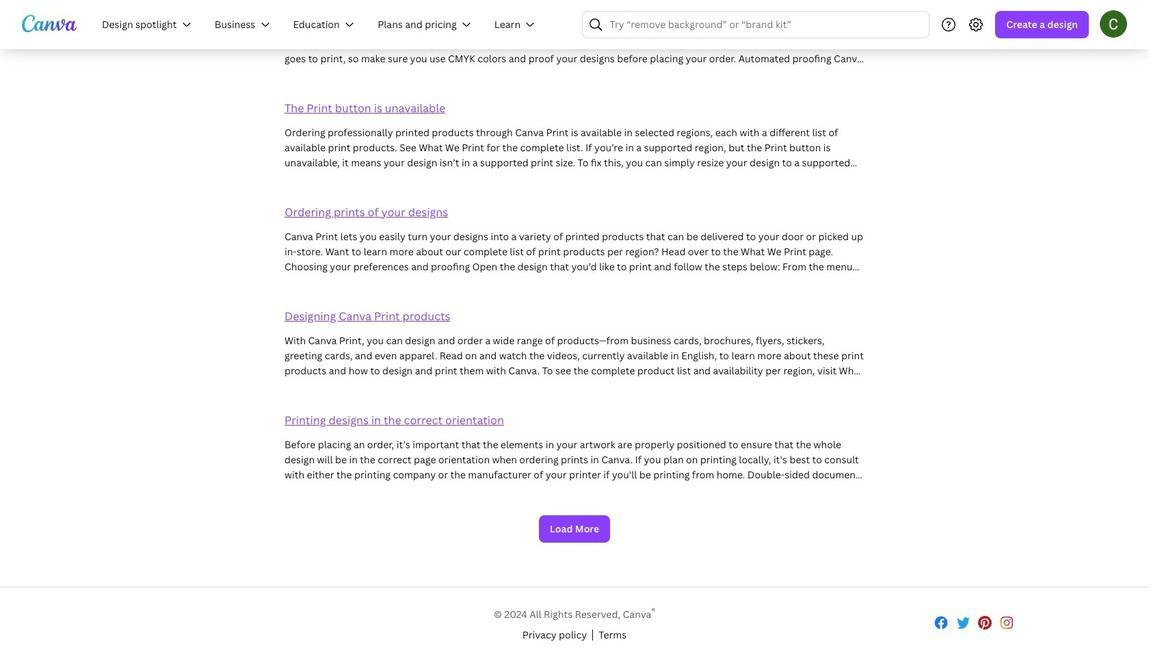 Task type: vqa. For each thing, say whether or not it's contained in the screenshot.
James Peterson icon
no



Task type: describe. For each thing, give the bounding box(es) containing it.
Search term: search field
[[610, 12, 922, 38]]



Task type: locate. For each thing, give the bounding box(es) containing it.
top level navigation element
[[93, 11, 550, 38]]

genericname image
[[1101, 10, 1128, 37]]



